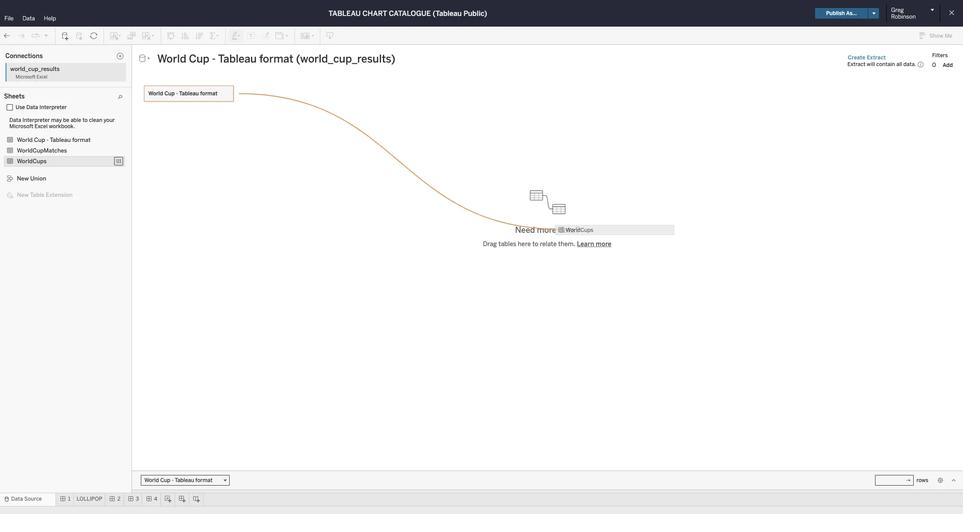 Task type: locate. For each thing, give the bounding box(es) containing it.
excel inside the world_cup_results microsoft excel
[[37, 75, 47, 80]]

1 horizontal spatial tableau
[[179, 91, 199, 97]]

1 horizontal spatial world cup - tableau format
[[148, 91, 217, 97]]

catalogue
[[389, 9, 431, 18]]

greg robinson
[[891, 7, 916, 20]]

to right here
[[532, 241, 538, 248]]

f3
[[23, 163, 29, 170]]

1 vertical spatial microsoft
[[9, 123, 33, 130]]

extract up will
[[867, 54, 886, 61]]

interpreter inside data interpreter may be able to clean your microsoft excel workbook.
[[22, 117, 50, 123]]

new worksheet image
[[109, 31, 122, 40]]

replay animation image up the analytics
[[44, 33, 49, 38]]

0 vertical spatial more
[[537, 226, 557, 235]]

0 vertical spatial new
[[17, 175, 29, 182]]

1 vertical spatial -
[[176, 91, 178, 97]]

interpreter down use data interpreter
[[22, 117, 50, 123]]

to
[[82, 117, 88, 123], [532, 241, 538, 248]]

(tableau
[[433, 9, 462, 18]]

microsoft
[[16, 75, 35, 80], [9, 123, 33, 130]]

be
[[63, 117, 69, 123]]

0 vertical spatial tableau
[[179, 91, 199, 97]]

download image
[[326, 31, 335, 40]]

microsoft inside the world_cup_results microsoft excel
[[16, 75, 35, 80]]

(2)
[[137, 212, 144, 218]]

1 vertical spatial extract
[[848, 61, 866, 68]]

0 horizontal spatial to
[[82, 117, 88, 123]]

tables
[[498, 241, 516, 248]]

2 new from the top
[[17, 192, 29, 199]]

new down f3
[[17, 175, 29, 182]]

drag
[[483, 241, 497, 248]]

to inside data interpreter may be able to clean your microsoft excel workbook.
[[82, 117, 88, 123]]

create
[[848, 54, 866, 61]]

more
[[537, 226, 557, 235], [596, 241, 612, 248]]

Central, Region. Press Space to toggle selection. Press Escape to go back to the left margin. Use arrow keys to navigate headers text field
[[175, 92, 202, 179]]

0 horizontal spatial -
[[46, 137, 49, 143]]

pages
[[102, 48, 117, 54]]

tableau down workbook.
[[50, 137, 71, 143]]

excel
[[37, 75, 47, 80], [35, 123, 48, 130]]

(sample
[[29, 56, 51, 62]]

rows
[[184, 63, 197, 69]]

1 horizontal spatial cup
[[164, 91, 175, 97]]

fit image
[[275, 31, 289, 40]]

sum(sales) left "(2)"
[[106, 212, 135, 218]]

world cup - tableau format down the rows
[[148, 91, 217, 97]]

sum(sales)
[[219, 48, 248, 54], [287, 48, 316, 54], [106, 197, 135, 203], [106, 212, 135, 218]]

help
[[44, 15, 56, 22]]

world cup - tableau format
[[148, 91, 217, 97], [17, 137, 91, 143]]

population
[[11, 65, 38, 72]]

1 horizontal spatial format
[[200, 91, 217, 97]]

1 vertical spatial new
[[17, 192, 29, 199]]

format
[[200, 91, 217, 97], [72, 137, 91, 143]]

1 horizontal spatial to
[[532, 241, 538, 248]]

greg
[[891, 7, 904, 13]]

f4
[[23, 173, 29, 179]]

0 vertical spatial to
[[82, 117, 88, 123]]

new
[[17, 175, 29, 182], [17, 192, 29, 199]]

1 horizontal spatial extract
[[867, 54, 886, 61]]

0 horizontal spatial format
[[72, 137, 91, 143]]

1 horizontal spatial more
[[596, 241, 612, 248]]

- for worldcupmatches
[[46, 137, 49, 143]]

show me button
[[915, 29, 960, 43]]

show me
[[930, 33, 952, 39]]

marks
[[102, 94, 118, 100]]

analytics
[[41, 48, 66, 54]]

publish as... button
[[815, 8, 868, 19]]

2 vertical spatial -
[[46, 137, 49, 143]]

new union
[[17, 175, 46, 182]]

tables
[[8, 125, 26, 131]]

table
[[30, 192, 44, 199]]

sheets
[[4, 93, 25, 100]]

marks. press enter to open the view data window.. use arrow keys to navigate data visualization elements. image
[[202, 92, 905, 438]]

tableau down the rows
[[179, 91, 199, 97]]

0 vertical spatial -
[[52, 56, 54, 62]]

-
[[52, 56, 54, 62], [176, 91, 178, 97], [46, 137, 49, 143]]

columns
[[184, 48, 206, 54]]

excel inside data interpreter may be able to clean your microsoft excel workbook.
[[35, 123, 48, 130]]

data up tables
[[9, 117, 21, 123]]

microsoft down search text box on the left top of page
[[9, 123, 33, 130]]

show labels image
[[247, 31, 255, 40]]

world cup - tableau format down workbook.
[[17, 137, 91, 143]]

them.
[[558, 241, 575, 248]]

sort ascending image
[[181, 31, 190, 40]]

0 vertical spatial cup
[[164, 91, 175, 97]]

excel down world_cup_results
[[37, 75, 47, 80]]

1 new from the top
[[17, 175, 29, 182]]

excel up country, city
[[35, 123, 48, 130]]

2 horizontal spatial -
[[176, 91, 178, 97]]

interpreter
[[39, 104, 67, 111], [22, 117, 50, 123]]

0 vertical spatial world cup - tableau format
[[148, 91, 217, 97]]

1 horizontal spatial -
[[52, 56, 54, 62]]

1 vertical spatial cup
[[34, 137, 45, 143]]

replay animation image right redo 'image' at top left
[[31, 31, 40, 40]]

world
[[148, 91, 163, 97], [17, 137, 33, 143]]

sum(sales) up sum(sales) (2)
[[106, 197, 135, 203]]

new for new table extension
[[17, 192, 29, 199]]

swap rows and columns image
[[167, 31, 175, 40]]

show
[[930, 33, 943, 39]]

filters
[[932, 52, 948, 58]]

- for population
[[52, 56, 54, 62]]

4
[[154, 497, 157, 503]]

world_cup_results
[[10, 66, 60, 72]]

0 vertical spatial microsoft
[[16, 75, 35, 80]]

data left source
[[11, 497, 23, 503]]

sort descending image
[[195, 31, 204, 40]]

cup
[[164, 91, 175, 97], [34, 137, 45, 143]]

0 vertical spatial excel
[[37, 75, 47, 80]]

microsoft inside data interpreter may be able to clean your microsoft excel workbook.
[[9, 123, 33, 130]]

data interpreter may be able to clean your microsoft excel workbook.
[[9, 117, 115, 130]]

to right able
[[82, 117, 88, 123]]

country,
[[23, 135, 44, 142]]

refresh data source image
[[89, 31, 98, 40]]

extension
[[46, 192, 72, 199]]

chart
[[363, 9, 387, 18]]

new down f5
[[17, 192, 29, 199]]

f6
[[23, 191, 29, 198]]

more right learn
[[596, 241, 612, 248]]

relate
[[540, 241, 557, 248]]

interpreter up may
[[39, 104, 67, 111]]

redo image
[[17, 31, 26, 40]]

data up orders at the top of page
[[5, 48, 18, 54]]

clear sheet image
[[141, 31, 155, 40]]

1 vertical spatial world cup - tableau format
[[17, 137, 91, 143]]

None text field
[[875, 476, 914, 486]]

0 horizontal spatial world
[[17, 137, 33, 143]]

more up drag tables here to relate them. learn more
[[537, 226, 557, 235]]

Search text field
[[3, 109, 60, 119]]

tableau
[[179, 91, 199, 97], [50, 137, 71, 143]]

microsoft down population
[[16, 75, 35, 80]]

extract down create
[[848, 61, 866, 68]]

extract
[[867, 54, 886, 61], [848, 61, 866, 68]]

public)
[[464, 9, 487, 18]]

city
[[45, 135, 55, 142]]

3
[[136, 497, 139, 503]]

as...
[[846, 10, 857, 16]]

None text field
[[154, 52, 840, 66]]

1
[[68, 497, 70, 503]]

0 horizontal spatial tableau
[[50, 137, 71, 143]]

replay animation image
[[31, 31, 40, 40], [44, 33, 49, 38]]

1 vertical spatial interpreter
[[22, 117, 50, 123]]

extract will contain all data.
[[848, 61, 916, 68]]

1 vertical spatial excel
[[35, 123, 48, 130]]

data.
[[904, 61, 916, 68]]

1 horizontal spatial world
[[148, 91, 163, 97]]



Task type: vqa. For each thing, say whether or not it's contained in the screenshot.
rightmost us
no



Task type: describe. For each thing, give the bounding box(es) containing it.
1 vertical spatial to
[[532, 241, 538, 248]]

robinson
[[891, 13, 916, 20]]

0 vertical spatial format
[[200, 91, 217, 97]]

data right 'use'
[[26, 104, 38, 111]]

pause auto updates image
[[75, 31, 84, 40]]

file
[[4, 15, 14, 22]]

1 vertical spatial tableau
[[50, 137, 71, 143]]

sum(sales) down the highlight image
[[219, 48, 248, 54]]

new data source image
[[61, 31, 70, 40]]

rows
[[917, 478, 928, 484]]

use
[[16, 104, 25, 111]]

new for new union
[[17, 175, 29, 182]]

duplicate image
[[127, 31, 136, 40]]

sheet1 (uk religious demographics)
[[11, 84, 103, 90]]

able
[[71, 117, 81, 123]]

1 vertical spatial format
[[72, 137, 91, 143]]

publish
[[826, 10, 845, 16]]

sheet1
[[11, 84, 28, 90]]

1 vertical spatial more
[[596, 241, 612, 248]]

totals image
[[209, 31, 220, 40]]

will
[[867, 61, 875, 68]]

create extract
[[848, 54, 886, 61]]

data inside data interpreter may be able to clean your microsoft excel workbook.
[[9, 117, 21, 123]]

0 horizontal spatial cup
[[34, 137, 45, 143]]

orders
[[11, 56, 28, 62]]

tooltip
[[123, 172, 139, 178]]

collapse image
[[81, 48, 87, 54]]

need
[[515, 226, 535, 235]]

0 vertical spatial interpreter
[[39, 104, 67, 111]]

workbook.
[[49, 123, 75, 130]]

(uk
[[30, 84, 39, 90]]

union
[[30, 175, 46, 182]]

clean
[[89, 117, 102, 123]]

data source
[[11, 497, 42, 503]]

worldcups
[[17, 158, 47, 165]]

1 vertical spatial world
[[17, 137, 33, 143]]

all
[[896, 61, 902, 68]]

0 horizontal spatial extract
[[848, 61, 866, 68]]

tableau chart catalogue (tableau public)
[[329, 9, 487, 18]]

create extract link
[[848, 54, 886, 61]]

0 vertical spatial world
[[148, 91, 163, 97]]

world_cup_results microsoft excel
[[10, 66, 60, 80]]

add button
[[939, 61, 957, 70]]

your
[[104, 117, 115, 123]]

f11
[[23, 145, 30, 151]]

0 vertical spatial extract
[[867, 54, 886, 61]]

0 horizontal spatial world cup - tableau format
[[17, 137, 91, 143]]

0 horizontal spatial replay animation image
[[31, 31, 40, 40]]

publish as...
[[826, 10, 857, 16]]

f5
[[23, 182, 29, 188]]

source
[[24, 497, 42, 503]]

country, city
[[23, 135, 55, 142]]

1 horizontal spatial replay animation image
[[44, 33, 49, 38]]

f13
[[23, 154, 31, 160]]

lollipop
[[77, 497, 102, 503]]

tableau
[[329, 9, 361, 18]]

region
[[219, 63, 236, 69]]

here
[[518, 241, 531, 248]]

use data interpreter
[[16, 104, 67, 111]]

show/hide cards image
[[300, 31, 315, 40]]

highlight image
[[231, 31, 241, 40]]

(5))
[[84, 56, 94, 62]]

learn more link
[[577, 240, 612, 249]]

size
[[126, 147, 136, 153]]

0
[[932, 62, 936, 68]]

add
[[943, 62, 953, 68]]

religious
[[40, 84, 63, 90]]

demographics)
[[65, 84, 103, 90]]

orders (sample - superstore (5))
[[11, 56, 94, 62]]

me
[[945, 33, 952, 39]]

sum(sales) down show/hide cards "image"
[[287, 48, 316, 54]]

format workbook image
[[261, 31, 270, 40]]

connections
[[5, 52, 43, 60]]

may
[[51, 117, 62, 123]]

drag tables here to relate them. learn more
[[483, 241, 612, 248]]

worldcupmatches
[[17, 147, 67, 154]]

superstore
[[55, 56, 83, 62]]

2
[[117, 497, 121, 503]]

contain
[[876, 61, 895, 68]]

need more data?
[[515, 226, 580, 235]]

undo image
[[3, 31, 12, 40]]

0 horizontal spatial more
[[537, 226, 557, 235]]

data up redo 'image' at top left
[[23, 15, 35, 22]]

new table extension
[[17, 192, 72, 199]]

sum(sales) (2)
[[106, 212, 144, 218]]

data?
[[558, 226, 580, 235]]



